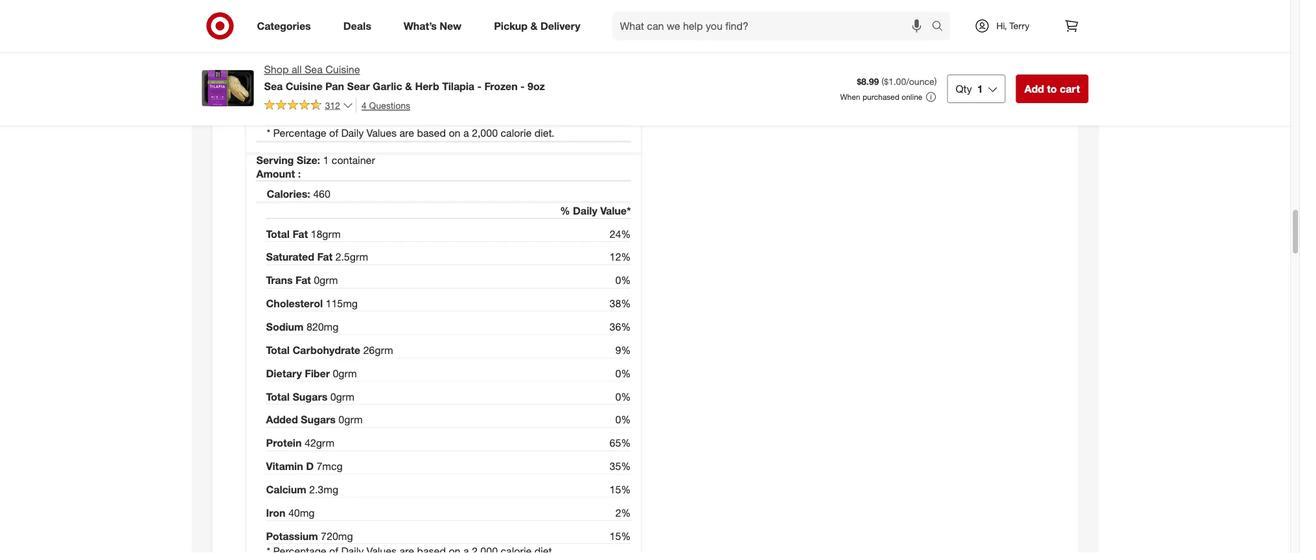 Task type: locate. For each thing, give the bounding box(es) containing it.
fat
[[293, 228, 308, 240], [317, 251, 333, 264], [296, 274, 311, 287]]

saturated fat 2.5 grm
[[266, 251, 368, 264]]

calorie
[[501, 127, 532, 140]]

protein for protein 42 grm
[[266, 437, 302, 450]]

0 vertical spatial total
[[266, 228, 290, 240]]

cuisine
[[326, 63, 360, 76], [286, 80, 323, 92]]

0 vertical spatial d
[[306, 42, 314, 54]]

2 0% from the top
[[616, 367, 631, 380]]

sea right all
[[305, 63, 323, 76]]

potassium for potassium 720 mg
[[266, 530, 318, 543]]

questions
[[369, 99, 410, 111]]

1 vertical spatial sugars
[[301, 414, 336, 426]]

2 calcium from the top
[[266, 484, 306, 496]]

categories
[[257, 20, 311, 32]]

0% for dietary fiber 0 grm
[[616, 367, 631, 380]]

calcium up iron 40 mg
[[266, 484, 306, 496]]

%
[[560, 205, 570, 217]]

0 vertical spatial potassium
[[266, 112, 318, 124]]

0 vertical spatial fat
[[293, 228, 308, 240]]

0 vertical spatial iron
[[266, 88, 286, 101]]

fiber
[[305, 367, 330, 380]]

iron down shop in the left of the page
[[266, 88, 286, 101]]

15% for potassium 720 mg
[[610, 530, 631, 543]]

cuisine down calcium 1.1 mg
[[286, 80, 323, 92]]

2 total from the top
[[266, 344, 290, 357]]

potassium
[[266, 112, 318, 124], [266, 530, 318, 543]]

2.3
[[309, 484, 324, 496]]

total up 'added'
[[266, 391, 290, 403]]

0 vertical spatial vitamin
[[266, 42, 303, 54]]

container
[[332, 154, 375, 167]]

2 potassium from the top
[[266, 530, 318, 543]]

1 right size:
[[323, 154, 329, 167]]

1 horizontal spatial -
[[521, 80, 525, 92]]

online
[[902, 92, 923, 102]]

26
[[363, 344, 375, 357]]

1 right 'qty'
[[978, 82, 984, 95]]

iron left '40' at the bottom of page
[[266, 507, 286, 519]]

0% for total sugars 0 grm
[[616, 391, 631, 403]]

grm for total sugars 0 grm
[[336, 391, 355, 403]]

shop all sea cuisine sea cuisine pan sear garlic & herb tilapia - frozen - 9oz
[[264, 63, 545, 92]]

vitamin down protein 42 grm on the bottom left
[[266, 460, 303, 473]]

mcg for vitamin d 3.5 mcg
[[331, 42, 352, 54]]

2 15% from the top
[[610, 530, 631, 543]]

15% down 2%
[[610, 530, 631, 543]]

mcg down deals
[[331, 42, 352, 54]]

1 15% from the top
[[610, 484, 631, 496]]

1 vertical spatial calcium
[[266, 484, 306, 496]]

2 - from the left
[[521, 80, 525, 92]]

1 vertical spatial iron
[[266, 507, 286, 519]]

calcium
[[266, 65, 306, 78], [266, 484, 306, 496]]

0 horizontal spatial -
[[478, 80, 482, 92]]

1 d from the top
[[306, 42, 314, 54]]

2 vitamin from the top
[[266, 460, 303, 473]]

0 down "total sugars 0 grm"
[[339, 414, 344, 426]]

mg
[[324, 65, 339, 78], [294, 88, 309, 101], [338, 112, 353, 124], [343, 298, 358, 310], [324, 321, 339, 333], [324, 484, 339, 496], [300, 507, 315, 519], [338, 530, 353, 543]]

1 vertical spatial potassium
[[266, 530, 318, 543]]

1 iron from the top
[[266, 88, 286, 101]]

pickup & delivery
[[494, 20, 581, 32]]

0 vertical spatial protein
[[266, 19, 302, 31]]

vitamin for vitamin d 7 mcg
[[266, 460, 303, 473]]

values
[[367, 127, 397, 140]]

percentage
[[273, 127, 327, 140]]

protein left '21'
[[266, 19, 302, 31]]

1 vertical spatial &
[[405, 80, 412, 92]]

cuisine up "pan"
[[326, 63, 360, 76]]

1 vertical spatial 15%
[[610, 530, 631, 543]]

fat right trans
[[296, 274, 311, 287]]

fat left 18
[[293, 228, 308, 240]]

based
[[417, 127, 446, 140]]

312 link
[[264, 98, 353, 114]]

9%
[[616, 344, 631, 357]]

0 vertical spatial mcg
[[331, 42, 352, 54]]

2 protein from the top
[[266, 437, 302, 450]]

total up dietary
[[266, 344, 290, 357]]

& left herb
[[405, 80, 412, 92]]

vitamin d 7 mcg
[[266, 460, 343, 473]]

% daily value*
[[560, 205, 631, 217]]

1 - from the left
[[478, 80, 482, 92]]

hi,
[[997, 20, 1008, 31]]

grm for total carbohydrate 26 grm
[[375, 344, 393, 357]]

- right tilapia
[[478, 80, 482, 92]]

2 vertical spatial total
[[266, 391, 290, 403]]

0 down saturated fat 2.5 grm
[[314, 274, 320, 287]]

(
[[882, 76, 885, 87]]

are
[[400, 127, 414, 140]]

- left 9oz
[[521, 80, 525, 92]]

4 0% from the top
[[616, 414, 631, 426]]

calcium up iron 0 mg
[[266, 65, 306, 78]]

calcium for calcium 1.1 mg
[[266, 65, 306, 78]]

1 protein from the top
[[266, 19, 302, 31]]

d
[[306, 42, 314, 54], [306, 460, 314, 473]]

0 horizontal spatial &
[[405, 80, 412, 92]]

4 questions link
[[356, 98, 410, 113]]

$8.99 ( $1.00 /ounce )
[[857, 76, 937, 87]]

1 calcium from the top
[[266, 65, 306, 78]]

3 total from the top
[[266, 391, 290, 403]]

sugars down dietary fiber 0 grm on the left bottom
[[293, 391, 328, 403]]

1
[[978, 82, 984, 95], [323, 154, 329, 167]]

sugars for added sugars
[[301, 414, 336, 426]]

18
[[311, 228, 323, 240]]

*
[[267, 127, 271, 140]]

protein down 'added'
[[266, 437, 302, 450]]

fat left 2.5
[[317, 251, 333, 264]]

0 horizontal spatial 1
[[323, 154, 329, 167]]

sugars for total sugars
[[293, 391, 328, 403]]

added
[[266, 414, 298, 426]]

mcg up 2.3
[[323, 460, 343, 473]]

2 iron from the top
[[266, 507, 286, 519]]

potassium up the percentage
[[266, 112, 318, 124]]

0
[[288, 88, 294, 101], [314, 274, 320, 287], [333, 367, 339, 380], [331, 391, 336, 403], [339, 414, 344, 426]]

1 vertical spatial fat
[[317, 251, 333, 264]]

total carbohydrate 26 grm
[[266, 344, 393, 357]]

1 vertical spatial sea
[[264, 80, 283, 92]]

0 vertical spatial cuisine
[[326, 63, 360, 76]]

sugars up 42
[[301, 414, 336, 426]]

2 d from the top
[[306, 460, 314, 473]]

iron for iron 0 mg
[[266, 88, 286, 101]]

0 up added sugars 0 grm at left
[[331, 391, 336, 403]]

protein
[[266, 19, 302, 31], [266, 437, 302, 450]]

0 vertical spatial calcium
[[266, 65, 306, 78]]

1 vertical spatial mcg
[[323, 460, 343, 473]]

1 vertical spatial 1
[[323, 154, 329, 167]]

mg for sodium 820 mg
[[324, 321, 339, 333]]

to
[[1048, 82, 1058, 95]]

1 vertical spatial daily
[[573, 205, 598, 217]]

daily right of
[[341, 127, 364, 140]]

d left 7 at the bottom left of page
[[306, 460, 314, 473]]

mcg for vitamin d 7 mcg
[[323, 460, 343, 473]]

* percentage of daily values are based on a 2,000 calorie diet.
[[267, 127, 555, 140]]

d left 3.5
[[306, 42, 314, 54]]

1 vitamin from the top
[[266, 42, 303, 54]]

pickup
[[494, 20, 528, 32]]

d for 3.5
[[306, 42, 314, 54]]

2 vertical spatial fat
[[296, 274, 311, 287]]

& right pickup
[[531, 20, 538, 32]]

720
[[321, 530, 338, 543]]

1 0% from the top
[[616, 274, 631, 287]]

daily right %
[[573, 205, 598, 217]]

21
[[305, 19, 316, 31]]

grm for trans fat 0 grm
[[320, 274, 338, 287]]

3.5
[[317, 42, 331, 54]]

vitamin
[[266, 42, 303, 54], [266, 460, 303, 473]]

total up saturated
[[266, 228, 290, 240]]

qty 1
[[956, 82, 984, 95]]

protein for protein 21
[[266, 19, 302, 31]]

potassium down iron 40 mg
[[266, 530, 318, 543]]

1 vertical spatial vitamin
[[266, 460, 303, 473]]

0 right the fiber at left bottom
[[333, 367, 339, 380]]

0 horizontal spatial sea
[[264, 80, 283, 92]]

24%
[[610, 228, 631, 240]]

0 for dietary fiber
[[333, 367, 339, 380]]

1 vertical spatial cuisine
[[286, 80, 323, 92]]

grm for saturated fat 2.5 grm
[[350, 251, 368, 264]]

mg for cholesterol 115 mg
[[343, 298, 358, 310]]

)
[[935, 76, 937, 87]]

0 down all
[[288, 88, 294, 101]]

0%
[[616, 274, 631, 287], [616, 367, 631, 380], [616, 391, 631, 403], [616, 414, 631, 426]]

1 horizontal spatial &
[[531, 20, 538, 32]]

0 vertical spatial daily
[[341, 127, 364, 140]]

calories: 460
[[267, 188, 331, 200]]

15% for calcium 2.3 mg
[[610, 484, 631, 496]]

1 vertical spatial d
[[306, 460, 314, 473]]

grm
[[323, 228, 341, 240], [350, 251, 368, 264], [320, 274, 338, 287], [375, 344, 393, 357], [339, 367, 357, 380], [336, 391, 355, 403], [344, 414, 363, 426], [316, 437, 335, 450]]

1 total from the top
[[266, 228, 290, 240]]

0 horizontal spatial daily
[[341, 127, 364, 140]]

sea down shop in the left of the page
[[264, 80, 283, 92]]

calcium for calcium 2.3 mg
[[266, 484, 306, 496]]

/ounce
[[907, 76, 935, 87]]

carbohydrate
[[293, 344, 361, 357]]

1 vertical spatial protein
[[266, 437, 302, 450]]

1 vertical spatial total
[[266, 344, 290, 357]]

iron
[[266, 88, 286, 101], [266, 507, 286, 519]]

deals
[[344, 20, 371, 32]]

3 0% from the top
[[616, 391, 631, 403]]

15% down 35%
[[610, 484, 631, 496]]

&
[[531, 20, 538, 32], [405, 80, 412, 92]]

42
[[305, 437, 316, 450]]

0 vertical spatial 1
[[978, 82, 984, 95]]

0 vertical spatial sea
[[305, 63, 323, 76]]

vitamin down "categories" link
[[266, 42, 303, 54]]

What can we help you find? suggestions appear below search field
[[613, 12, 935, 40]]

0 vertical spatial 15%
[[610, 484, 631, 496]]

0 vertical spatial sugars
[[293, 391, 328, 403]]

total sugars 0 grm
[[266, 391, 355, 403]]

15%
[[610, 484, 631, 496], [610, 530, 631, 543]]

1 potassium from the top
[[266, 112, 318, 124]]

herb
[[415, 80, 440, 92]]



Task type: vqa. For each thing, say whether or not it's contained in the screenshot.
108ct at right
no



Task type: describe. For each thing, give the bounding box(es) containing it.
diet.
[[535, 127, 555, 140]]

calcium 2.3 mg
[[266, 484, 339, 496]]

mg for potassium 720 mg
[[338, 530, 353, 543]]

categories link
[[246, 12, 327, 40]]

grm for added sugars 0 grm
[[344, 414, 363, 426]]

$8.99
[[857, 76, 880, 87]]

what's new link
[[393, 12, 478, 40]]

1.1
[[309, 65, 324, 78]]

when
[[841, 92, 861, 102]]

sear
[[347, 80, 370, 92]]

search
[[926, 21, 958, 33]]

serving size: 1 container
[[256, 154, 375, 167]]

tilapia
[[442, 80, 475, 92]]

360
[[321, 112, 338, 124]]

hi, terry
[[997, 20, 1030, 31]]

what's new
[[404, 20, 462, 32]]

amount :
[[256, 168, 301, 181]]

frozen
[[485, 80, 518, 92]]

mg for potassium 360 mg
[[338, 112, 353, 124]]

1 horizontal spatial sea
[[305, 63, 323, 76]]

total for total carbohydrate
[[266, 344, 290, 357]]

iron 40 mg
[[266, 507, 315, 519]]

fat for saturated fat
[[317, 251, 333, 264]]

saturated
[[266, 251, 315, 264]]

vitamin d 3.5 mcg
[[266, 42, 352, 54]]

pickup & delivery link
[[483, 12, 597, 40]]

820
[[307, 321, 324, 333]]

purchased
[[863, 92, 900, 102]]

a
[[464, 127, 469, 140]]

terry
[[1010, 20, 1030, 31]]

grm for dietary fiber 0 grm
[[339, 367, 357, 380]]

d for 7
[[306, 460, 314, 473]]

on
[[449, 127, 461, 140]]

4
[[362, 99, 367, 111]]

115
[[326, 298, 343, 310]]

total fat 18 grm
[[266, 228, 341, 240]]

dietary
[[266, 367, 302, 380]]

$1.00
[[885, 76, 907, 87]]

image of sea cuisine pan sear garlic & herb tilapia - frozen - 9oz image
[[202, 62, 254, 114]]

1 horizontal spatial cuisine
[[326, 63, 360, 76]]

2.5
[[336, 251, 350, 264]]

add to cart
[[1025, 82, 1081, 95]]

garlic
[[373, 80, 402, 92]]

iron 0 mg
[[266, 88, 309, 101]]

35%
[[610, 460, 631, 473]]

protein 21
[[266, 19, 316, 31]]

iron for iron 40 mg
[[266, 507, 286, 519]]

search button
[[926, 12, 958, 43]]

cart
[[1060, 82, 1081, 95]]

fat for total fat
[[293, 228, 308, 240]]

value*
[[601, 205, 631, 217]]

460
[[313, 188, 331, 200]]

added sugars 0 grm
[[266, 414, 363, 426]]

total for total fat
[[266, 228, 290, 240]]

0% for added sugars 0 grm
[[616, 414, 631, 426]]

9oz
[[528, 80, 545, 92]]

65%
[[610, 437, 631, 450]]

protein 42 grm
[[266, 437, 335, 450]]

calcium 1.1 mg
[[266, 65, 339, 78]]

add to cart button
[[1017, 74, 1089, 103]]

trans fat 0 grm
[[266, 274, 338, 287]]

2,000
[[472, 127, 498, 140]]

serving
[[256, 154, 294, 167]]

40
[[288, 507, 300, 519]]

potassium 720 mg
[[266, 530, 353, 543]]

vitamin for vitamin d 3.5 mcg
[[266, 42, 303, 54]]

4 questions
[[362, 99, 410, 111]]

cholesterol
[[266, 298, 323, 310]]

add
[[1025, 82, 1045, 95]]

mg for iron 0 mg
[[294, 88, 309, 101]]

312
[[325, 99, 340, 111]]

0 for total sugars
[[331, 391, 336, 403]]

potassium for potassium 360 mg
[[266, 112, 318, 124]]

2%
[[616, 507, 631, 519]]

:
[[298, 168, 301, 181]]

0 vertical spatial &
[[531, 20, 538, 32]]

when purchased online
[[841, 92, 923, 102]]

pan
[[326, 80, 344, 92]]

trans
[[266, 274, 293, 287]]

1 horizontal spatial daily
[[573, 205, 598, 217]]

calories:
[[267, 188, 310, 200]]

& inside shop all sea cuisine sea cuisine pan sear garlic & herb tilapia - frozen - 9oz
[[405, 80, 412, 92]]

delivery
[[541, 20, 581, 32]]

grm for total fat 18 grm
[[323, 228, 341, 240]]

0 for added sugars
[[339, 414, 344, 426]]

mg for iron 40 mg
[[300, 507, 315, 519]]

36%
[[610, 321, 631, 333]]

32%
[[610, 19, 631, 31]]

0% for trans fat 0 grm
[[616, 274, 631, 287]]

sodium
[[266, 321, 304, 333]]

deals link
[[332, 12, 388, 40]]

mg for calcium 2.3 mg
[[324, 484, 339, 496]]

sodium 820 mg
[[266, 321, 339, 333]]

cholesterol 115 mg
[[266, 298, 358, 310]]

all
[[292, 63, 302, 76]]

total for total sugars
[[266, 391, 290, 403]]

1 horizontal spatial 1
[[978, 82, 984, 95]]

fat for trans fat
[[296, 274, 311, 287]]

amount
[[256, 168, 295, 181]]

7
[[317, 460, 323, 473]]

qty
[[956, 82, 973, 95]]

new
[[440, 20, 462, 32]]

what's
[[404, 20, 437, 32]]

12%
[[610, 251, 631, 264]]

0 horizontal spatial cuisine
[[286, 80, 323, 92]]

38%
[[610, 298, 631, 310]]

of
[[329, 127, 338, 140]]

mg for calcium 1.1 mg
[[324, 65, 339, 78]]

potassium 360 mg
[[266, 112, 353, 124]]

0 for trans fat
[[314, 274, 320, 287]]



